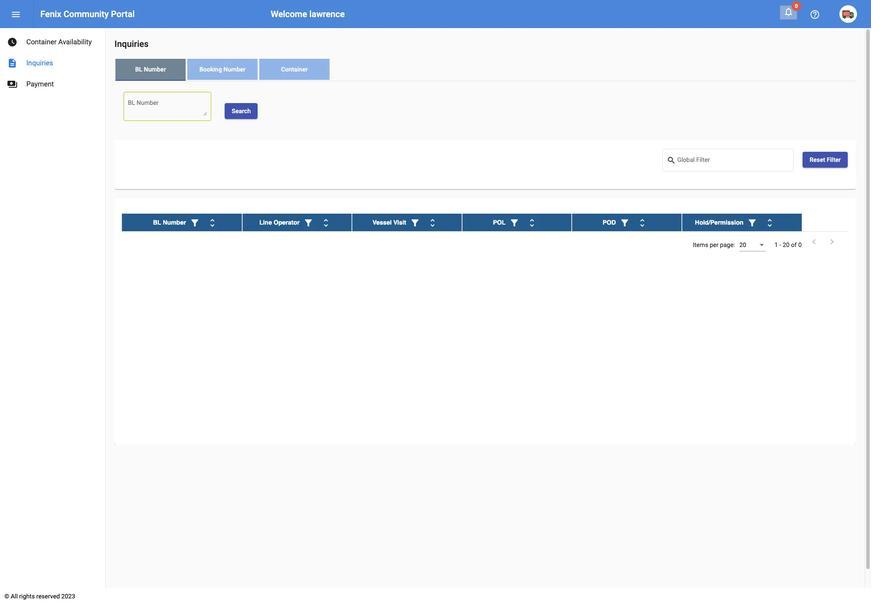 Task type: vqa. For each thing, say whether or not it's contained in the screenshot.
fourth column header from left
yes



Task type: locate. For each thing, give the bounding box(es) containing it.
unfold_more button right pod filter_alt
[[634, 214, 651, 231]]

1 horizontal spatial bl
[[153, 219, 161, 226]]

welcome lawrence
[[271, 9, 345, 19]]

6 unfold_more button from the left
[[761, 214, 779, 231]]

3 filter_alt button from the left
[[406, 214, 424, 231]]

0 horizontal spatial inquiries
[[26, 59, 53, 67]]

row
[[122, 214, 849, 232]]

3 unfold_more button from the left
[[424, 214, 441, 231]]

inquiries down the portal
[[115, 39, 149, 49]]

unfold_more button right the operator
[[317, 214, 335, 231]]

pod filter_alt
[[603, 218, 630, 228]]

unfold_more button right visit
[[424, 214, 441, 231]]

unfold_more right pod filter_alt
[[637, 218, 648, 228]]

3 filter_alt from the left
[[410, 218, 420, 228]]

fenix
[[40, 9, 61, 19]]

welcome
[[271, 9, 307, 19]]

unfold_more
[[207, 218, 218, 228], [321, 218, 331, 228], [427, 218, 438, 228], [527, 218, 537, 228], [637, 218, 648, 228], [765, 218, 775, 228]]

unfold_more button for bl number filter_alt
[[204, 214, 221, 231]]

navigate_next button
[[824, 236, 840, 249]]

no color image containing description
[[7, 58, 18, 68]]

5 unfold_more button from the left
[[634, 214, 651, 231]]

help_outline button
[[806, 5, 824, 23]]

6 column header from the left
[[682, 214, 802, 231]]

1
[[775, 241, 778, 248]]

payment
[[26, 80, 54, 88]]

unfold_more button
[[204, 214, 221, 231], [317, 214, 335, 231], [424, 214, 441, 231], [523, 214, 541, 231], [634, 214, 651, 231], [761, 214, 779, 231]]

unfold_more for bl number filter_alt
[[207, 218, 218, 228]]

number
[[144, 66, 166, 73], [224, 66, 246, 73], [163, 219, 186, 226]]

lawrence
[[309, 9, 345, 19]]

1 unfold_more from the left
[[207, 218, 218, 228]]

unfold_more button up 1
[[761, 214, 779, 231]]

unfold_more up 1
[[765, 218, 775, 228]]

0 horizontal spatial container
[[26, 38, 57, 46]]

0 horizontal spatial bl
[[135, 66, 142, 73]]

no color image inside navigate_next button
[[827, 237, 837, 247]]

unfold_more button for vessel visit filter_alt
[[424, 214, 441, 231]]

1 vertical spatial inquiries
[[26, 59, 53, 67]]

no color image containing watch_later
[[7, 37, 18, 47]]

no color image containing notifications_none
[[783, 7, 794, 17]]

3 column header from the left
[[352, 214, 462, 231]]

bl
[[135, 66, 142, 73], [153, 219, 161, 226]]

20
[[740, 241, 747, 248], [783, 241, 790, 248]]

operator
[[274, 219, 300, 226]]

6 filter_alt button from the left
[[744, 214, 761, 231]]

0 horizontal spatial 20
[[740, 241, 747, 248]]

number for booking number
[[224, 66, 246, 73]]

3 unfold_more from the left
[[427, 218, 438, 228]]

5 column header from the left
[[572, 214, 682, 231]]

container
[[26, 38, 57, 46], [281, 66, 308, 73]]

line operator filter_alt
[[259, 218, 314, 228]]

unfold_more right the operator
[[321, 218, 331, 228]]

unfold_more right bl number filter_alt
[[207, 218, 218, 228]]

filter_alt button for bl number filter_alt
[[186, 214, 204, 231]]

line
[[259, 219, 272, 226]]

1 horizontal spatial inquiries
[[115, 39, 149, 49]]

unfold_more for pol filter_alt
[[527, 218, 537, 228]]

search button
[[225, 103, 258, 119]]

navigate_next
[[827, 237, 837, 247]]

vessel visit filter_alt
[[373, 218, 420, 228]]

None text field
[[128, 100, 207, 116]]

visit
[[393, 219, 406, 226]]

reserved
[[36, 593, 60, 600]]

unfold_more button right bl number filter_alt
[[204, 214, 221, 231]]

2 unfold_more from the left
[[321, 218, 331, 228]]

inquiries
[[115, 39, 149, 49], [26, 59, 53, 67]]

pod
[[603, 219, 616, 226]]

6 unfold_more from the left
[[765, 218, 775, 228]]

no color image
[[11, 9, 21, 20], [7, 58, 18, 68], [410, 218, 420, 228], [427, 218, 438, 228], [620, 218, 630, 228], [827, 237, 837, 247]]

fenix community portal
[[40, 9, 135, 19]]

filter_alt button for pol filter_alt
[[506, 214, 523, 231]]

1 unfold_more button from the left
[[204, 214, 221, 231]]

4 unfold_more button from the left
[[523, 214, 541, 231]]

no color image
[[783, 7, 794, 17], [810, 9, 820, 20], [7, 37, 18, 47], [7, 79, 18, 90], [667, 156, 677, 166], [190, 218, 200, 228], [207, 218, 218, 228], [303, 218, 314, 228], [321, 218, 331, 228], [509, 218, 520, 228], [527, 218, 537, 228], [637, 218, 648, 228], [747, 218, 758, 228], [765, 218, 775, 228], [809, 237, 819, 247]]

no color image containing navigate_next
[[827, 237, 837, 247]]

unfold_more button right pol filter_alt
[[523, 214, 541, 231]]

0 vertical spatial container
[[26, 38, 57, 46]]

2 unfold_more button from the left
[[317, 214, 335, 231]]

1 horizontal spatial 20
[[783, 241, 790, 248]]

no color image inside the navigate_before button
[[809, 237, 819, 247]]

pol filter_alt
[[493, 218, 520, 228]]

5 filter_alt from the left
[[620, 218, 630, 228]]

0 vertical spatial bl
[[135, 66, 142, 73]]

help_outline
[[810, 9, 820, 20]]

Global Filter field
[[677, 158, 789, 165]]

pol
[[493, 219, 506, 226]]

5 filter_alt button from the left
[[616, 214, 634, 231]]

inquiries up payment
[[26, 59, 53, 67]]

20 right -
[[783, 241, 790, 248]]

number inside bl number filter_alt
[[163, 219, 186, 226]]

booking number tab panel
[[115, 81, 856, 445]]

4 column header from the left
[[462, 214, 572, 231]]

5 unfold_more from the left
[[637, 218, 648, 228]]

1 filter_alt button from the left
[[186, 214, 204, 231]]

navigation
[[0, 28, 105, 95]]

4 unfold_more from the left
[[527, 218, 537, 228]]

column header
[[122, 214, 242, 231], [242, 214, 352, 231], [352, 214, 462, 231], [462, 214, 572, 231], [572, 214, 682, 231], [682, 214, 802, 231]]

notifications_none button
[[780, 5, 798, 20]]

all
[[11, 593, 18, 600]]

filter_alt
[[190, 218, 200, 228], [303, 218, 314, 228], [410, 218, 420, 228], [509, 218, 520, 228], [620, 218, 630, 228], [747, 218, 758, 228]]

no color image containing menu
[[11, 9, 21, 20]]

1 vertical spatial container
[[281, 66, 308, 73]]

navigate_before
[[809, 237, 819, 247]]

container for container availability
[[26, 38, 57, 46]]

no color image containing navigate_before
[[809, 237, 819, 247]]

filter_alt button
[[186, 214, 204, 231], [300, 214, 317, 231], [406, 214, 424, 231], [506, 214, 523, 231], [616, 214, 634, 231], [744, 214, 761, 231]]

payments
[[7, 79, 18, 90]]

unfold_more right visit
[[427, 218, 438, 228]]

1 - 20 of 0
[[775, 241, 802, 248]]

2 filter_alt button from the left
[[300, 214, 317, 231]]

unfold_more button for pod filter_alt
[[634, 214, 651, 231]]

of
[[791, 241, 797, 248]]

community
[[64, 9, 109, 19]]

row containing filter_alt
[[122, 214, 849, 232]]

2 filter_alt from the left
[[303, 218, 314, 228]]

1 20 from the left
[[740, 241, 747, 248]]

booking number
[[199, 66, 246, 73]]

-
[[780, 241, 781, 248]]

no color image containing unfold_more
[[427, 218, 438, 228]]

reset filter
[[810, 156, 841, 163]]

rights
[[19, 593, 35, 600]]

unfold_more right pol filter_alt
[[527, 218, 537, 228]]

unfold_more button for line operator filter_alt
[[317, 214, 335, 231]]

20 right 'page:'
[[740, 241, 747, 248]]

2023
[[61, 593, 75, 600]]

bl number
[[135, 66, 166, 73]]

bl inside bl number filter_alt
[[153, 219, 161, 226]]

0 vertical spatial inquiries
[[115, 39, 149, 49]]

no color image containing help_outline
[[810, 9, 820, 20]]

1 filter_alt from the left
[[190, 218, 200, 228]]

container inside navigation
[[26, 38, 57, 46]]

1 vertical spatial bl
[[153, 219, 161, 226]]

filter_alt button for hold/permission filter_alt
[[744, 214, 761, 231]]

4 filter_alt button from the left
[[506, 214, 523, 231]]

1 horizontal spatial container
[[281, 66, 308, 73]]



Task type: describe. For each thing, give the bounding box(es) containing it.
items
[[693, 241, 708, 248]]

unfold_more button for hold/permission filter_alt
[[761, 214, 779, 231]]

availability
[[58, 38, 92, 46]]

2 20 from the left
[[783, 241, 790, 248]]

bl for bl number
[[135, 66, 142, 73]]

bl number filter_alt
[[153, 218, 200, 228]]

number for bl number
[[144, 66, 166, 73]]

filter_alt button for line operator filter_alt
[[300, 214, 317, 231]]

container tab panel
[[115, 81, 856, 445]]

© all rights reserved 2023
[[4, 593, 75, 600]]

notifications_none
[[783, 7, 794, 17]]

container for container
[[281, 66, 308, 73]]

watch_later
[[7, 37, 18, 47]]

unfold_more for hold/permission filter_alt
[[765, 218, 775, 228]]

no color image containing payments
[[7, 79, 18, 90]]

number for bl number filter_alt
[[163, 219, 186, 226]]

filter_alt button for vessel visit filter_alt
[[406, 214, 424, 231]]

unfold_more button for pol filter_alt
[[523, 214, 541, 231]]

filter_alt button for pod filter_alt
[[616, 214, 634, 231]]

hold/permission filter_alt
[[695, 218, 758, 228]]

filter
[[827, 156, 841, 163]]

©
[[4, 593, 9, 600]]

unfold_more for pod filter_alt
[[637, 218, 648, 228]]

reset filter button
[[803, 152, 848, 168]]

no color image inside navigation
[[7, 58, 18, 68]]

reset
[[810, 156, 825, 163]]

page:
[[720, 241, 735, 248]]

no color image inside help_outline popup button
[[810, 9, 820, 20]]

no color image inside menu button
[[11, 9, 21, 20]]

menu button
[[7, 5, 25, 23]]

per
[[710, 241, 719, 248]]

search
[[667, 156, 676, 165]]

4 filter_alt from the left
[[509, 218, 520, 228]]

booking
[[199, 66, 222, 73]]

items per page:
[[693, 241, 735, 248]]

6 filter_alt from the left
[[747, 218, 758, 228]]

unfold_more for vessel visit filter_alt
[[427, 218, 438, 228]]

search
[[232, 107, 251, 114]]

2 column header from the left
[[242, 214, 352, 231]]

bl for bl number filter_alt
[[153, 219, 161, 226]]

1 column header from the left
[[122, 214, 242, 231]]

no color image containing search
[[667, 156, 677, 166]]

navigation containing watch_later
[[0, 28, 105, 95]]

unfold_more for line operator filter_alt
[[321, 218, 331, 228]]

menu
[[11, 9, 21, 20]]

inquiries inside navigation
[[26, 59, 53, 67]]

no color image inside notifications_none popup button
[[783, 7, 794, 17]]

portal
[[111, 9, 135, 19]]

description
[[7, 58, 18, 68]]

0
[[798, 241, 802, 248]]

navigate_before button
[[806, 236, 822, 249]]

vessel
[[373, 219, 392, 226]]

container availability
[[26, 38, 92, 46]]

hold/permission
[[695, 219, 744, 226]]



